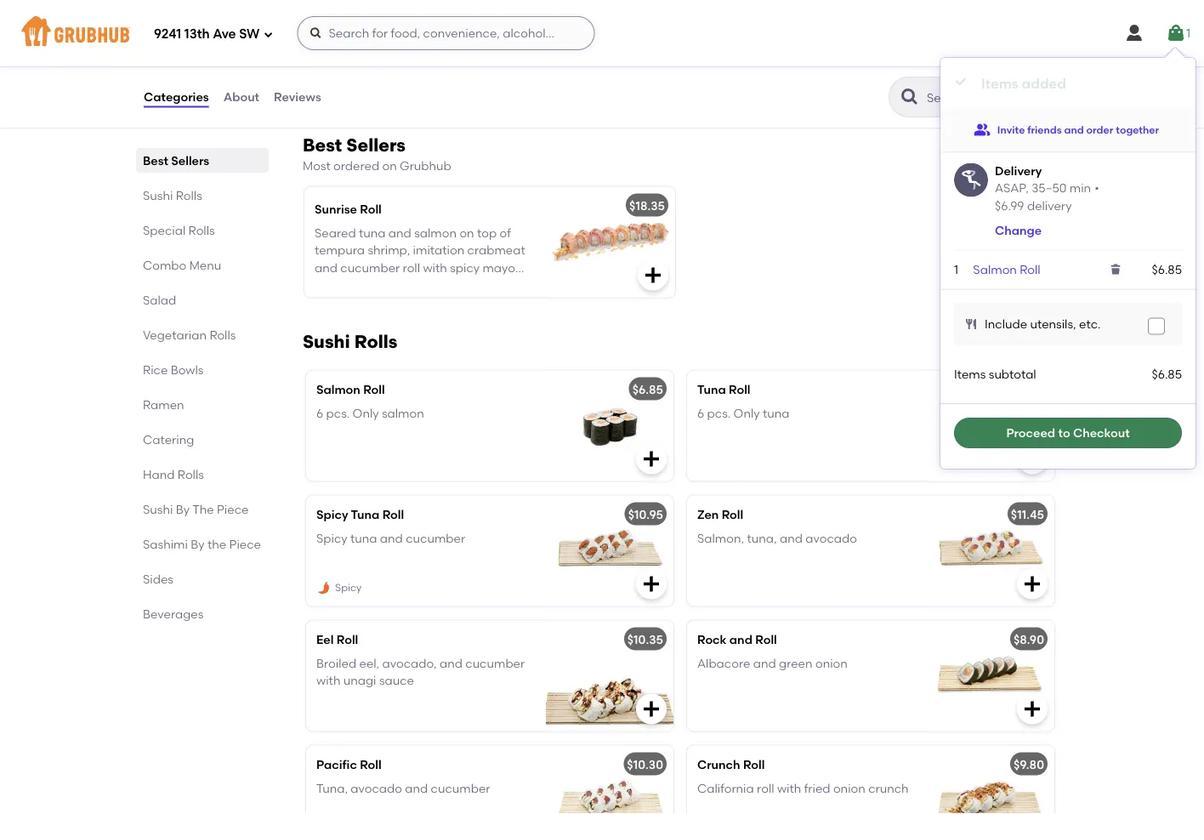 Task type: locate. For each thing, give the bounding box(es) containing it.
sushi
[[143, 188, 173, 202], [303, 330, 350, 352], [143, 502, 173, 516]]

best for best sellers most ordered on grubhub
[[303, 134, 342, 156]]

by for the
[[176, 502, 190, 516]]

sashimi by the piece
[[143, 537, 261, 551]]

0 vertical spatial salmon roll
[[973, 262, 1041, 276]]

1 only from the left
[[353, 406, 379, 420]]

0 vertical spatial spicy
[[316, 507, 348, 521]]

0 vertical spatial with
[[423, 260, 447, 275]]

combo
[[143, 258, 187, 272]]

tuna
[[697, 382, 726, 396], [351, 507, 380, 521]]

roll down shrimp,
[[403, 260, 420, 275]]

0 vertical spatial piece
[[217, 502, 249, 516]]

1 vertical spatial salmon
[[382, 406, 424, 420]]

sushi by the piece
[[143, 502, 249, 516]]

piece inside tab
[[229, 537, 261, 551]]

2 horizontal spatial with
[[777, 781, 802, 795]]

categories button
[[143, 66, 210, 128]]

spicy down spicy tuna roll
[[316, 531, 348, 545]]

salmon, tuna, and avocado
[[697, 531, 857, 545]]

1 vertical spatial on
[[460, 226, 474, 240]]

0 vertical spatial tuna
[[359, 226, 386, 240]]

sellers
[[346, 134, 406, 156], [171, 153, 209, 168]]

pcs. for 6 pcs. only salmon
[[326, 406, 350, 420]]

svg image
[[1124, 23, 1145, 43], [1166, 23, 1187, 43], [309, 26, 323, 40], [643, 265, 663, 285], [965, 317, 978, 331], [1022, 574, 1043, 594]]

0 horizontal spatial best
[[143, 153, 168, 168]]

min inside delivery asap, 35–50 min • $6.99 delivery
[[1070, 181, 1091, 195]]

1 horizontal spatial 35–50
[[1032, 181, 1067, 195]]

invite friends and order together button
[[974, 114, 1160, 145]]

items left added
[[982, 75, 1019, 92]]

only for salmon
[[353, 406, 379, 420]]

1 vertical spatial 35–50
[[1032, 181, 1067, 195]]

sushi rolls down best sellers
[[143, 188, 202, 202]]

0 horizontal spatial only
[[353, 406, 379, 420]]

mi
[[336, 24, 348, 37]]

min right 13th
[[222, 24, 240, 37]]

roll inside seared tuna and salmon on top of tempura shrimp, imitation crabmeat and cucumber roll with spicy mayo sauce
[[403, 260, 420, 275]]

items left subtotal
[[954, 367, 986, 381]]

onion right green
[[816, 656, 848, 670]]

with left fried
[[777, 781, 802, 795]]

include
[[985, 317, 1028, 331]]

1 horizontal spatial sellers
[[346, 134, 406, 156]]

0 horizontal spatial avocado
[[351, 781, 402, 795]]

min up delivery
[[1070, 181, 1091, 195]]

1 horizontal spatial min
[[389, 24, 407, 37]]

rolls for special rolls tab
[[189, 223, 215, 237]]

1 horizontal spatial sushi rolls
[[303, 330, 398, 352]]

6 pcs. only tuna
[[697, 406, 790, 420]]

onion
[[816, 656, 848, 670], [833, 781, 866, 795]]

2 vertical spatial tuna
[[350, 531, 377, 545]]

svg image
[[263, 29, 273, 40], [954, 75, 968, 88], [1109, 262, 1123, 276], [1152, 321, 1162, 332], [641, 449, 662, 469], [1022, 449, 1043, 469], [641, 574, 662, 594], [641, 699, 662, 719], [1022, 699, 1043, 719]]

roll
[[360, 201, 382, 216], [1020, 262, 1041, 276], [363, 382, 385, 396], [729, 382, 751, 396], [382, 507, 404, 521], [722, 507, 744, 521], [337, 632, 358, 646], [756, 632, 777, 646], [360, 757, 382, 771], [743, 757, 765, 771]]

sunrise
[[315, 201, 357, 216]]

1 horizontal spatial only
[[734, 406, 760, 420]]

best sellers
[[143, 153, 209, 168]]

0 horizontal spatial sellers
[[171, 153, 209, 168]]

spicy right spicy image at the bottom left of the page
[[335, 581, 362, 594]]

friends
[[1028, 123, 1062, 136]]

• down order
[[1095, 181, 1100, 195]]

sellers up ordered
[[346, 134, 406, 156]]

sushi rolls
[[143, 188, 202, 202], [303, 330, 398, 352]]

asap,
[[995, 181, 1029, 195]]

1 horizontal spatial with
[[423, 260, 447, 275]]

piece right the
[[217, 502, 249, 516]]

0 vertical spatial avocado
[[806, 531, 857, 545]]

1 vertical spatial spicy
[[316, 531, 348, 545]]

change button
[[995, 222, 1042, 239]]

cucumber inside broiled eel, avocado, and cucumber with unagi sauce
[[466, 656, 525, 670]]

1 horizontal spatial on
[[460, 226, 474, 240]]

35–50 up delivery
[[1032, 181, 1067, 195]]

roll
[[403, 260, 420, 275], [757, 781, 775, 795]]

only
[[353, 406, 379, 420], [734, 406, 760, 420]]

roll right zen
[[722, 507, 744, 521]]

eel
[[316, 632, 334, 646]]

1 vertical spatial salmon roll
[[316, 382, 385, 396]]

ramen
[[143, 397, 184, 412]]

1 vertical spatial tuna
[[763, 406, 790, 420]]

0 horizontal spatial 1
[[954, 262, 959, 276]]

1 horizontal spatial best
[[303, 134, 342, 156]]

with down imitation
[[423, 260, 447, 275]]

rolls right hand
[[178, 467, 204, 481]]

$10.30
[[627, 757, 663, 771]]

and
[[1065, 123, 1084, 136], [389, 226, 412, 240], [315, 260, 338, 275], [380, 531, 403, 545], [780, 531, 803, 545], [730, 632, 753, 646], [440, 656, 463, 670], [753, 656, 776, 670], [405, 781, 428, 795]]

0 horizontal spatial on
[[382, 159, 397, 173]]

2 vertical spatial sushi
[[143, 502, 173, 516]]

top
[[477, 226, 497, 240]]

spicy image
[[316, 580, 332, 596]]

roll up 6 pcs. only tuna
[[729, 382, 751, 396]]

option group
[[143, 2, 435, 45]]

tuna up 6 pcs. only tuna
[[697, 382, 726, 396]]

spicy for spicy tuna roll
[[316, 507, 348, 521]]

sunrise roll
[[315, 201, 382, 216]]

avocado down pacific roll on the left bottom of page
[[351, 781, 402, 795]]

items
[[982, 75, 1019, 92], [954, 367, 986, 381]]

tuna up spicy tuna and cucumber
[[351, 507, 380, 521]]

about button
[[223, 66, 260, 128]]

0 vertical spatial sushi
[[143, 188, 173, 202]]

2 vertical spatial with
[[777, 781, 802, 795]]

imitation
[[413, 243, 465, 257]]

delivery icon image
[[954, 163, 988, 197]]

1 vertical spatial by
[[191, 537, 205, 551]]

35–50 inside option group
[[189, 24, 219, 37]]

1 pcs. from the left
[[326, 406, 350, 420]]

0 horizontal spatial salmon
[[316, 382, 361, 396]]

spicy tuna roll image
[[546, 495, 674, 606]]

salmon roll up 6 pcs. only salmon
[[316, 382, 385, 396]]

roll for salmon, tuna, and avocado
[[722, 507, 744, 521]]

by inside tab
[[191, 537, 205, 551]]

0 vertical spatial salmon
[[973, 262, 1017, 276]]

bowls
[[171, 362, 204, 377]]

rolls up the combo menu tab
[[189, 223, 215, 237]]

by inside tab
[[176, 502, 190, 516]]

1 vertical spatial sushi rolls
[[303, 330, 398, 352]]

0 horizontal spatial min
[[222, 24, 240, 37]]

on for tuna
[[460, 226, 474, 240]]

0 vertical spatial items
[[982, 75, 1019, 92]]

1 vertical spatial onion
[[833, 781, 866, 795]]

salmon up 6 pcs. only salmon
[[316, 382, 361, 396]]

tuna inside seared tuna and salmon on top of tempura shrimp, imitation crabmeat and cucumber roll with spicy mayo sauce
[[359, 226, 386, 240]]

beverages
[[143, 606, 204, 621]]

Search for food, convenience, alcohol... search field
[[297, 16, 595, 50]]

unagi
[[343, 673, 376, 688]]

with down the broiled
[[316, 673, 341, 688]]

on inside seared tuna and salmon on top of tempura shrimp, imitation crabmeat and cucumber roll with spicy mayo sauce
[[460, 226, 474, 240]]

0 horizontal spatial pcs.
[[326, 406, 350, 420]]

roll right california
[[757, 781, 775, 795]]

spicy up spicy tuna and cucumber
[[316, 507, 348, 521]]

0 vertical spatial on
[[382, 159, 397, 173]]

1 horizontal spatial by
[[191, 537, 205, 551]]

best inside tab
[[143, 153, 168, 168]]

0 vertical spatial salmon
[[414, 226, 457, 240]]

by left the
[[176, 502, 190, 516]]

albacore and green onion
[[697, 656, 848, 670]]

13th
[[184, 26, 210, 42]]

0 horizontal spatial 6
[[316, 406, 323, 420]]

1
[[1187, 26, 1191, 40], [954, 262, 959, 276]]

best up most
[[303, 134, 342, 156]]

sellers up sushi rolls tab
[[171, 153, 209, 168]]

2 6 from the left
[[697, 406, 704, 420]]

tuna roll
[[697, 382, 751, 396]]

by left "the"
[[191, 537, 205, 551]]

1 vertical spatial tuna
[[351, 507, 380, 521]]

roll down change button
[[1020, 262, 1041, 276]]

salmon down change button
[[973, 262, 1017, 276]]

1 horizontal spatial •
[[1095, 181, 1100, 195]]

•
[[351, 24, 355, 37], [1095, 181, 1100, 195]]

1 horizontal spatial 6
[[697, 406, 704, 420]]

rice bowls
[[143, 362, 204, 377]]

sauce down tempura at the left top
[[315, 277, 350, 292]]

order
[[1087, 123, 1114, 136]]

• inside delivery asap, 35–50 min • $6.99 delivery
[[1095, 181, 1100, 195]]

onion right fried
[[833, 781, 866, 795]]

salmon roll down change button
[[973, 262, 1041, 276]]

1 horizontal spatial pcs.
[[707, 406, 731, 420]]

roll right sunrise
[[360, 201, 382, 216]]

0 horizontal spatial sauce
[[315, 277, 350, 292]]

1 vertical spatial salmon
[[316, 382, 361, 396]]

0 vertical spatial by
[[176, 502, 190, 516]]

best up sushi rolls tab
[[143, 153, 168, 168]]

6 for 6 pcs. only tuna
[[697, 406, 704, 420]]

1 vertical spatial 1
[[954, 262, 959, 276]]

sushi rolls up 6 pcs. only salmon
[[303, 330, 398, 352]]

categories
[[144, 90, 209, 104]]

items added
[[982, 75, 1067, 92]]

1 vertical spatial piece
[[229, 537, 261, 551]]

0 horizontal spatial roll
[[403, 260, 420, 275]]

sides
[[143, 572, 173, 586]]

sushi for sushi rolls tab
[[143, 188, 173, 202]]

0 vertical spatial roll
[[403, 260, 420, 275]]

0 vertical spatial 35–50
[[189, 24, 219, 37]]

salmon inside seared tuna and salmon on top of tempura shrimp, imitation crabmeat and cucumber roll with spicy mayo sauce
[[414, 226, 457, 240]]

fried
[[804, 781, 831, 795]]

rice
[[143, 362, 168, 377]]

sushi inside sushi by the piece tab
[[143, 502, 173, 516]]

0 horizontal spatial •
[[351, 24, 355, 37]]

and down spicy tuna roll
[[380, 531, 403, 545]]

0 vertical spatial sushi rolls
[[143, 188, 202, 202]]

1 vertical spatial roll
[[757, 781, 775, 795]]

1 horizontal spatial tuna
[[697, 382, 726, 396]]

reviews
[[274, 90, 321, 104]]

1 horizontal spatial 1
[[1187, 26, 1191, 40]]

2 only from the left
[[734, 406, 760, 420]]

piece inside tab
[[217, 502, 249, 516]]

by for the
[[191, 537, 205, 551]]

9241
[[154, 26, 181, 42]]

hand rolls tab
[[143, 465, 262, 483]]

roll up spicy tuna and cucumber
[[382, 507, 404, 521]]

tuna for salmon
[[359, 226, 386, 240]]

reviews button
[[273, 66, 322, 128]]

roll right eel
[[337, 632, 358, 646]]

sushi up 6 pcs. only salmon
[[303, 330, 350, 352]]

pacific
[[316, 757, 357, 771]]

eel roll image
[[546, 620, 674, 731]]

and right avocado,
[[440, 656, 463, 670]]

sushi down hand
[[143, 502, 173, 516]]

6 pcs. only salmon
[[316, 406, 424, 420]]

rolls for sushi rolls tab
[[176, 188, 202, 202]]

35–50 inside delivery asap, 35–50 min • $6.99 delivery
[[1032, 181, 1067, 195]]

rolls
[[176, 188, 202, 202], [189, 223, 215, 237], [210, 327, 236, 342], [354, 330, 398, 352], [178, 467, 204, 481]]

on inside 'best sellers most ordered on grubhub'
[[382, 159, 397, 173]]

sellers for best sellers
[[171, 153, 209, 168]]

0 vertical spatial 1
[[1187, 26, 1191, 40]]

1 button
[[1166, 18, 1191, 48]]

option group containing pickup 5.9 mi • 10–20 min
[[143, 2, 435, 45]]

1 horizontal spatial salmon
[[973, 262, 1017, 276]]

0 horizontal spatial sushi rolls
[[143, 188, 202, 202]]

• right mi
[[351, 24, 355, 37]]

people icon image
[[974, 121, 991, 138]]

1 horizontal spatial avocado
[[806, 531, 857, 545]]

6
[[316, 406, 323, 420], [697, 406, 704, 420]]

rock and roll image
[[927, 620, 1055, 731]]

0 vertical spatial onion
[[816, 656, 848, 670]]

avocado
[[806, 531, 857, 545], [351, 781, 402, 795]]

sellers inside tab
[[171, 153, 209, 168]]

rolls up special rolls at the left top
[[176, 188, 202, 202]]

on left 'top'
[[460, 226, 474, 240]]

1 horizontal spatial roll
[[757, 781, 775, 795]]

1 horizontal spatial sauce
[[379, 673, 414, 688]]

sellers for best sellers most ordered on grubhub
[[346, 134, 406, 156]]

tuna roll image
[[927, 370, 1055, 481]]

best
[[303, 134, 342, 156], [143, 153, 168, 168]]

1 vertical spatial with
[[316, 673, 341, 688]]

roll right crunch
[[743, 757, 765, 771]]

$6.85
[[1152, 262, 1182, 276], [1152, 367, 1182, 381], [633, 382, 663, 396]]

rolls for hand rolls tab
[[178, 467, 204, 481]]

salmon
[[414, 226, 457, 240], [382, 406, 424, 420]]

salmon roll inside the items added tooltip
[[973, 262, 1041, 276]]

1 vertical spatial items
[[954, 367, 986, 381]]

salmon roll link
[[973, 262, 1041, 276]]

rolls up 6 pcs. only salmon
[[354, 330, 398, 352]]

by
[[176, 502, 190, 516], [191, 537, 205, 551]]

2 horizontal spatial min
[[1070, 181, 1091, 195]]

1 vertical spatial sauce
[[379, 673, 414, 688]]

1 6 from the left
[[316, 406, 323, 420]]

delivery
[[995, 164, 1042, 178]]

rice bowls tab
[[143, 361, 262, 379]]

spicy for spicy tuna and cucumber
[[316, 531, 348, 545]]

sauce down avocado,
[[379, 673, 414, 688]]

roll right "pacific"
[[360, 757, 382, 771]]

35–50 min
[[189, 24, 240, 37]]

search icon image
[[900, 87, 920, 107]]

and left order
[[1065, 123, 1084, 136]]

svg image inside 1 button
[[1166, 23, 1187, 43]]

min right 10–20
[[389, 24, 407, 37]]

0 vertical spatial tuna
[[697, 382, 726, 396]]

2 pcs. from the left
[[707, 406, 731, 420]]

rolls inside tab
[[176, 188, 202, 202]]

with inside broiled eel, avocado, and cucumber with unagi sauce
[[316, 673, 341, 688]]

and down tempura at the left top
[[315, 260, 338, 275]]

0 horizontal spatial by
[[176, 502, 190, 516]]

cucumber
[[341, 260, 400, 275], [406, 531, 465, 545], [466, 656, 525, 670], [431, 781, 490, 795]]

rolls up rice bowls tab
[[210, 327, 236, 342]]

35–50 right 9241 at the top left of page
[[189, 24, 219, 37]]

roll up 6 pcs. only salmon
[[363, 382, 385, 396]]

1 inside button
[[1187, 26, 1191, 40]]

svg image inside the items added tooltip
[[965, 317, 978, 331]]

sellers inside 'best sellers most ordered on grubhub'
[[346, 134, 406, 156]]

1 vertical spatial avocado
[[351, 781, 402, 795]]

1 horizontal spatial salmon roll
[[973, 262, 1041, 276]]

avocado right tuna,
[[806, 531, 857, 545]]

0 horizontal spatial with
[[316, 673, 341, 688]]

broiled eel, avocado, and cucumber with unagi sauce
[[316, 656, 525, 688]]

items for items added
[[982, 75, 1019, 92]]

sushi up the special in the left top of the page
[[143, 188, 173, 202]]

0 horizontal spatial 35–50
[[189, 24, 219, 37]]

best inside 'best sellers most ordered on grubhub'
[[303, 134, 342, 156]]

sushi inside sushi rolls tab
[[143, 188, 173, 202]]

on right ordered
[[382, 159, 397, 173]]

1 vertical spatial •
[[1095, 181, 1100, 195]]

0 vertical spatial sauce
[[315, 277, 350, 292]]

piece right "the"
[[229, 537, 261, 551]]

best for best sellers
[[143, 153, 168, 168]]

spicy tuna roll
[[316, 507, 404, 521]]

0 vertical spatial •
[[351, 24, 355, 37]]



Task type: describe. For each thing, give the bounding box(es) containing it.
pickup
[[346, 10, 380, 22]]

tuna, avocado and cucumber
[[316, 781, 490, 795]]

items subtotal
[[954, 367, 1037, 381]]

proceed to checkout
[[1007, 426, 1130, 440]]

salmon inside the items added tooltip
[[973, 262, 1017, 276]]

invite
[[998, 123, 1025, 136]]

and right tuna,
[[780, 531, 803, 545]]

california roll with fried onion crunch
[[697, 781, 909, 795]]

$10.35
[[628, 632, 663, 646]]

best sellers most ordered on grubhub
[[303, 134, 452, 173]]

invite friends and order together
[[998, 123, 1160, 136]]

most
[[303, 159, 331, 173]]

eel,
[[359, 656, 380, 670]]

rock and roll
[[697, 632, 777, 646]]

ave
[[213, 26, 236, 42]]

rolls for vegetarian rolls tab
[[210, 327, 236, 342]]

salmon,
[[697, 531, 744, 545]]

green
[[779, 656, 813, 670]]

tuna,
[[316, 781, 348, 795]]

crunch
[[697, 757, 741, 771]]

combo menu tab
[[143, 256, 262, 274]]

include utensils, etc.
[[985, 317, 1101, 331]]

etc.
[[1079, 317, 1101, 331]]

roll for california roll with fried onion crunch
[[743, 757, 765, 771]]

special rolls tab
[[143, 221, 262, 239]]

5.9
[[318, 24, 332, 37]]

min inside pickup 5.9 mi • 10–20 min
[[389, 24, 407, 37]]

roll for broiled eel, avocado, and cucumber with unagi sauce
[[337, 632, 358, 646]]

and right "rock"
[[730, 632, 753, 646]]

$7.50
[[1016, 382, 1045, 396]]

sauce inside broiled eel, avocado, and cucumber with unagi sauce
[[379, 673, 414, 688]]

main navigation navigation
[[0, 0, 1204, 66]]

10–20
[[359, 24, 387, 37]]

eel roll
[[316, 632, 358, 646]]

pacific roll image
[[546, 745, 674, 814]]

sunrise roll image
[[548, 187, 675, 297]]

sides tab
[[143, 570, 262, 588]]

the
[[192, 502, 214, 516]]

and inside broiled eel, avocado, and cucumber with unagi sauce
[[440, 656, 463, 670]]

about
[[223, 90, 259, 104]]

zen roll image
[[927, 495, 1055, 606]]

crabmeat
[[467, 243, 525, 257]]

2 vertical spatial spicy
[[335, 581, 362, 594]]

sushi for sushi by the piece tab
[[143, 502, 173, 516]]

crunch roll image
[[927, 745, 1055, 814]]

roll for seared tuna and salmon on top of tempura shrimp, imitation crabmeat and cucumber roll with spicy mayo sauce
[[360, 201, 382, 216]]

and right 'tuna,' on the left bottom
[[405, 781, 428, 795]]

0 horizontal spatial tuna
[[351, 507, 380, 521]]

on for sellers
[[382, 159, 397, 173]]

beverages tab
[[143, 605, 262, 623]]

svg image inside main navigation navigation
[[263, 29, 273, 40]]

hand
[[143, 467, 175, 481]]

spicy
[[450, 260, 480, 275]]

sashimi
[[143, 537, 188, 551]]

salmon roll image
[[546, 370, 674, 481]]

$10.95
[[628, 507, 663, 521]]

roll for 6 pcs. only tuna
[[729, 382, 751, 396]]

california
[[697, 781, 754, 795]]

salad tab
[[143, 291, 262, 309]]

roll inside the items added tooltip
[[1020, 262, 1041, 276]]

9241 13th ave sw
[[154, 26, 260, 42]]

ordered
[[333, 159, 379, 173]]

vegetarian rolls tab
[[143, 326, 262, 344]]

pickup 5.9 mi • 10–20 min
[[318, 10, 407, 37]]

to
[[1059, 426, 1071, 440]]

ramen tab
[[143, 396, 262, 413]]

$11.45
[[1011, 507, 1045, 521]]

sauce inside seared tuna and salmon on top of tempura shrimp, imitation crabmeat and cucumber roll with spicy mayo sauce
[[315, 277, 350, 292]]

items added tooltip
[[941, 48, 1196, 469]]

and up shrimp,
[[389, 226, 412, 240]]

combo menu
[[143, 258, 221, 272]]

the
[[208, 537, 226, 551]]

grubhub
[[400, 159, 452, 173]]

vegetarian rolls
[[143, 327, 236, 342]]

roll up albacore and green onion
[[756, 632, 777, 646]]

sushi by the piece tab
[[143, 500, 262, 518]]

spicy tuna and cucumber
[[316, 531, 465, 545]]

salad
[[143, 293, 176, 307]]

$18.35
[[630, 198, 665, 213]]

delivery
[[1027, 198, 1072, 213]]

1 vertical spatial sushi
[[303, 330, 350, 352]]

and left green
[[753, 656, 776, 670]]

0 horizontal spatial salmon roll
[[316, 382, 385, 396]]

tuna for cucumber
[[350, 531, 377, 545]]

Search Sushi Kudasai search field
[[925, 89, 1056, 105]]

crunch
[[869, 781, 909, 795]]

change
[[995, 223, 1042, 238]]

cucumber inside seared tuna and salmon on top of tempura shrimp, imitation crabmeat and cucumber roll with spicy mayo sauce
[[341, 260, 400, 275]]

crunch roll
[[697, 757, 765, 771]]

catering
[[143, 432, 194, 447]]

sashimi by the piece tab
[[143, 535, 262, 553]]

seared tuna and salmon on top of tempura shrimp, imitation crabmeat and cucumber roll with spicy mayo sauce
[[315, 226, 525, 292]]

delivery asap, 35–50 min • $6.99 delivery
[[995, 164, 1100, 213]]

albacore
[[697, 656, 751, 670]]

salmon for and
[[414, 226, 457, 240]]

sushi rolls inside tab
[[143, 188, 202, 202]]

only for tuna
[[734, 406, 760, 420]]

roll for tuna, avocado and cucumber
[[360, 757, 382, 771]]

mayo
[[483, 260, 515, 275]]

with inside seared tuna and salmon on top of tempura shrimp, imitation crabmeat and cucumber roll with spicy mayo sauce
[[423, 260, 447, 275]]

of
[[500, 226, 511, 240]]

special
[[143, 223, 186, 237]]

added
[[1022, 75, 1067, 92]]

proceed
[[1007, 426, 1056, 440]]

items for items subtotal
[[954, 367, 986, 381]]

rock
[[697, 632, 727, 646]]

and inside button
[[1065, 123, 1084, 136]]

pcs. for 6 pcs. only tuna
[[707, 406, 731, 420]]

piece for sashimi by the piece
[[229, 537, 261, 551]]

1 inside the items added tooltip
[[954, 262, 959, 276]]

broiled
[[316, 656, 357, 670]]

hand rolls
[[143, 467, 204, 481]]

tempura
[[315, 243, 365, 257]]

• inside pickup 5.9 mi • 10–20 min
[[351, 24, 355, 37]]

avocado,
[[382, 656, 437, 670]]

zen roll
[[697, 507, 744, 521]]

together
[[1116, 123, 1160, 136]]

sushi rolls tab
[[143, 186, 262, 204]]

seared
[[315, 226, 356, 240]]

$9.80
[[1014, 757, 1045, 771]]

6 for 6 pcs. only salmon
[[316, 406, 323, 420]]

$6.99
[[995, 198, 1025, 213]]

proceed to checkout button
[[954, 418, 1182, 448]]

sw
[[239, 26, 260, 42]]

catering tab
[[143, 430, 262, 448]]

salmon for only
[[382, 406, 424, 420]]

utensils,
[[1030, 317, 1077, 331]]

best sellers tab
[[143, 151, 262, 169]]

roll for 6 pcs. only salmon
[[363, 382, 385, 396]]

piece for sushi by the piece
[[217, 502, 249, 516]]



Task type: vqa. For each thing, say whether or not it's contained in the screenshot.
HAMBURGERS for 3.7 (134)
no



